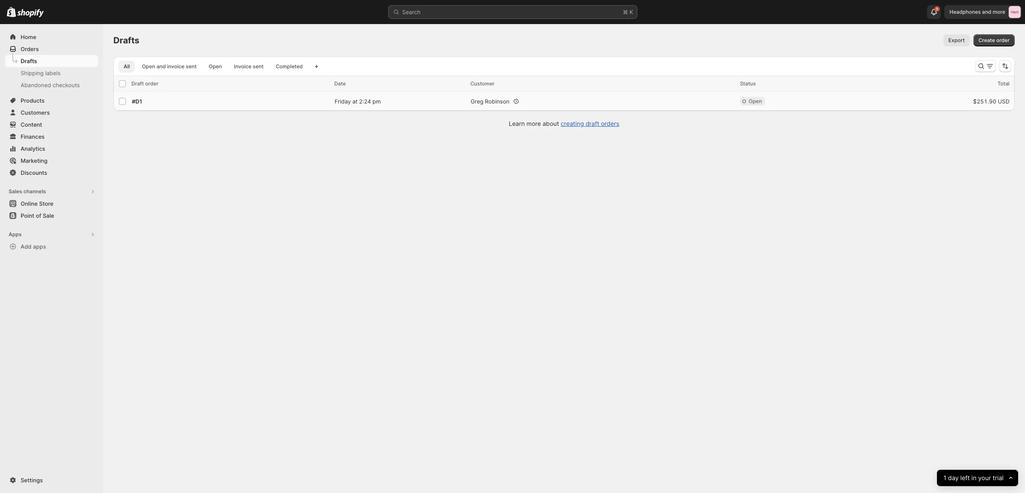 Task type: vqa. For each thing, say whether or not it's contained in the screenshot.
Sales Channels Button
yes



Task type: describe. For each thing, give the bounding box(es) containing it.
sales channels
[[9, 188, 46, 195]]

2 horizontal spatial open
[[749, 98, 762, 104]]

all
[[124, 63, 130, 70]]

orders
[[21, 46, 39, 52]]

online store button
[[0, 198, 103, 210]]

#d1
[[132, 98, 142, 105]]

customers link
[[5, 107, 98, 119]]

invoice
[[167, 63, 185, 70]]

1 vertical spatial more
[[527, 120, 541, 127]]

create order
[[979, 37, 1010, 43]]

point of sale link
[[5, 210, 98, 222]]

learn
[[509, 120, 525, 127]]

robinson
[[485, 98, 510, 105]]

products link
[[5, 95, 98, 107]]

and for open
[[157, 63, 166, 70]]

add apps
[[21, 243, 46, 250]]

online store
[[21, 200, 53, 207]]

creating draft orders link
[[561, 120, 620, 127]]

add apps button
[[5, 241, 98, 253]]

create order link
[[974, 34, 1015, 46]]

customer
[[471, 80, 495, 87]]

online store link
[[5, 198, 98, 210]]

all button
[[119, 61, 135, 73]]

$251.90 usd
[[974, 98, 1010, 105]]

point of sale button
[[0, 210, 103, 222]]

sales
[[9, 188, 22, 195]]

sale
[[43, 212, 54, 219]]

sent inside 'open and invoice sent' link
[[186, 63, 197, 70]]

settings
[[21, 477, 43, 484]]

order for create order
[[997, 37, 1010, 43]]

abandoned
[[21, 82, 51, 89]]

your
[[979, 474, 992, 482]]

add
[[21, 243, 31, 250]]

1 for 1
[[937, 7, 939, 11]]

open and invoice sent link
[[137, 61, 202, 73]]

invoice sent link
[[229, 61, 269, 73]]

abandoned checkouts
[[21, 82, 80, 89]]

sales channels button
[[5, 186, 98, 198]]

point
[[21, 212, 34, 219]]

analytics link
[[5, 143, 98, 155]]

day
[[949, 474, 959, 482]]

content link
[[5, 119, 98, 131]]

open inside open link
[[209, 63, 222, 70]]

0 vertical spatial more
[[993, 9, 1006, 15]]

⌘ k
[[623, 9, 634, 15]]

2:24 pm
[[359, 98, 381, 105]]

⌘
[[623, 9, 628, 15]]

discounts link
[[5, 167, 98, 179]]

open link
[[204, 61, 227, 73]]

at
[[353, 98, 358, 105]]

1 horizontal spatial shopify image
[[17, 9, 44, 17]]

draft
[[131, 80, 144, 87]]

marketing link
[[5, 155, 98, 167]]

completed
[[276, 63, 303, 70]]

products
[[21, 97, 45, 104]]

and for headphones
[[983, 9, 992, 15]]

finances
[[21, 133, 45, 140]]

0 horizontal spatial shopify image
[[7, 7, 16, 17]]

store
[[39, 200, 53, 207]]

usd
[[999, 98, 1010, 105]]

point of sale
[[21, 212, 54, 219]]

search
[[402, 9, 421, 15]]

online
[[21, 200, 38, 207]]

k
[[630, 9, 634, 15]]

headphones and more image
[[1009, 6, 1021, 18]]

in
[[972, 474, 977, 482]]

1 day left in your trial button
[[937, 470, 1019, 486]]

shipping labels
[[21, 70, 61, 76]]

greg robinson
[[471, 98, 510, 105]]

total
[[998, 80, 1010, 87]]

customers
[[21, 109, 50, 116]]

marketing
[[21, 157, 47, 164]]

sent inside invoice sent link
[[253, 63, 264, 70]]

friday at 2:24 pm
[[335, 98, 381, 105]]

orders
[[601, 120, 620, 127]]



Task type: locate. For each thing, give the bounding box(es) containing it.
draft
[[586, 120, 600, 127]]

0 vertical spatial order
[[997, 37, 1010, 43]]

1 horizontal spatial 1
[[944, 474, 947, 482]]

drafts up all
[[113, 35, 139, 46]]

0 horizontal spatial 1
[[937, 7, 939, 11]]

1
[[937, 7, 939, 11], [944, 474, 947, 482]]

1 button
[[928, 5, 942, 19]]

1 left day
[[944, 474, 947, 482]]

drafts link
[[5, 55, 98, 67]]

finances link
[[5, 131, 98, 143]]

discounts
[[21, 169, 47, 176]]

and inside tab list
[[157, 63, 166, 70]]

settings link
[[5, 474, 98, 486]]

drafts down orders
[[21, 58, 37, 64]]

and left invoice
[[157, 63, 166, 70]]

learn more about creating draft orders
[[509, 120, 620, 127]]

tab list
[[117, 60, 310, 73]]

0 horizontal spatial sent
[[186, 63, 197, 70]]

1 vertical spatial order
[[145, 80, 159, 87]]

sent
[[186, 63, 197, 70], [253, 63, 264, 70]]

more left headphones and more icon
[[993, 9, 1006, 15]]

1 day left in your trial
[[944, 474, 1004, 482]]

1 horizontal spatial open
[[209, 63, 222, 70]]

labels
[[45, 70, 61, 76]]

order right the draft
[[145, 80, 159, 87]]

and
[[983, 9, 992, 15], [157, 63, 166, 70]]

drafts
[[113, 35, 139, 46], [21, 58, 37, 64]]

0 horizontal spatial more
[[527, 120, 541, 127]]

order right create
[[997, 37, 1010, 43]]

1 horizontal spatial drafts
[[113, 35, 139, 46]]

shipping
[[21, 70, 44, 76]]

open and invoice sent
[[142, 63, 197, 70]]

channels
[[23, 188, 46, 195]]

apps
[[9, 231, 22, 238]]

0 horizontal spatial open
[[142, 63, 155, 70]]

tab list containing all
[[117, 60, 310, 73]]

content
[[21, 121, 42, 128]]

creating
[[561, 120, 584, 127]]

invoice
[[234, 63, 252, 70]]

left
[[961, 474, 970, 482]]

1 horizontal spatial order
[[997, 37, 1010, 43]]

checkouts
[[53, 82, 80, 89]]

apps button
[[5, 229, 98, 241]]

#d1 link
[[132, 98, 142, 105]]

0 horizontal spatial drafts
[[21, 58, 37, 64]]

apps
[[33, 243, 46, 250]]

open down status
[[749, 98, 762, 104]]

1 horizontal spatial and
[[983, 9, 992, 15]]

1 vertical spatial and
[[157, 63, 166, 70]]

shopify image
[[7, 7, 16, 17], [17, 9, 44, 17]]

1 horizontal spatial sent
[[253, 63, 264, 70]]

open inside 'open and invoice sent' link
[[142, 63, 155, 70]]

more
[[993, 9, 1006, 15], [527, 120, 541, 127]]

about
[[543, 120, 559, 127]]

date
[[334, 80, 346, 87]]

shipping labels link
[[5, 67, 98, 79]]

1 left "headphones"
[[937, 7, 939, 11]]

0 horizontal spatial order
[[145, 80, 159, 87]]

friday
[[335, 98, 351, 105]]

status
[[740, 80, 756, 87]]

open left invoice
[[209, 63, 222, 70]]

1 horizontal spatial more
[[993, 9, 1006, 15]]

1 vertical spatial 1
[[944, 474, 947, 482]]

home link
[[5, 31, 98, 43]]

open up the draft order at the left of the page
[[142, 63, 155, 70]]

headphones and more
[[950, 9, 1006, 15]]

invoice sent
[[234, 63, 264, 70]]

open
[[142, 63, 155, 70], [209, 63, 222, 70], [749, 98, 762, 104]]

home
[[21, 34, 36, 40]]

abandoned checkouts link
[[5, 79, 98, 91]]

2 sent from the left
[[253, 63, 264, 70]]

0 vertical spatial drafts
[[113, 35, 139, 46]]

trial
[[993, 474, 1004, 482]]

1 sent from the left
[[186, 63, 197, 70]]

completed link
[[271, 61, 308, 73]]

headphones
[[950, 9, 981, 15]]

drafts inside drafts link
[[21, 58, 37, 64]]

greg
[[471, 98, 484, 105]]

orders link
[[5, 43, 98, 55]]

1 for 1 day left in your trial
[[944, 474, 947, 482]]

$251.90
[[974, 98, 997, 105]]

export
[[949, 37, 965, 43]]

and right "headphones"
[[983, 9, 992, 15]]

0 vertical spatial and
[[983, 9, 992, 15]]

order
[[997, 37, 1010, 43], [145, 80, 159, 87]]

0 vertical spatial 1
[[937, 7, 939, 11]]

1 vertical spatial drafts
[[21, 58, 37, 64]]

0 horizontal spatial and
[[157, 63, 166, 70]]

order for draft order
[[145, 80, 159, 87]]

create
[[979, 37, 996, 43]]

of
[[36, 212, 41, 219]]

analytics
[[21, 145, 45, 152]]

draft order
[[131, 80, 159, 87]]

more right learn
[[527, 120, 541, 127]]



